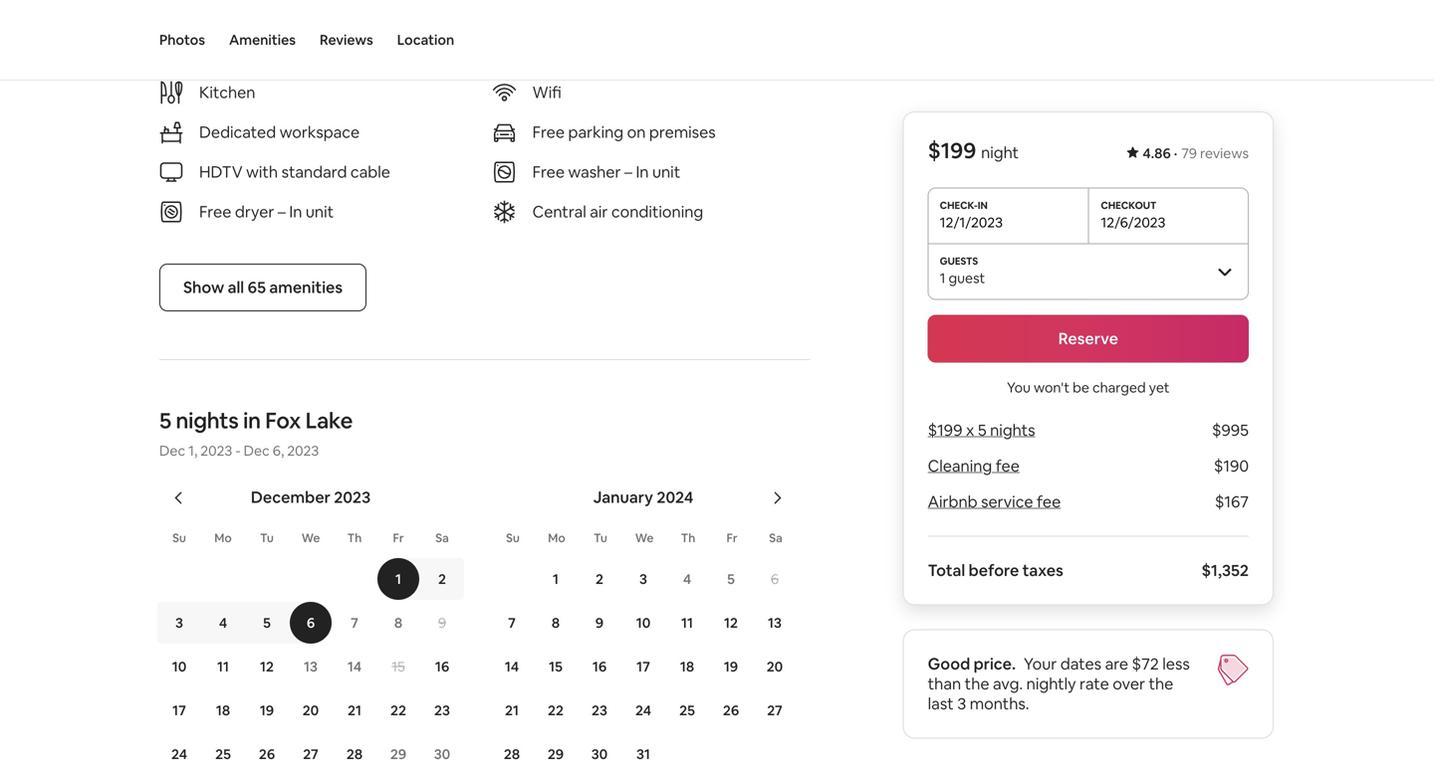 Task type: locate. For each thing, give the bounding box(es) containing it.
2 15 button from the left
[[534, 647, 578, 688]]

workspace
[[280, 122, 360, 143]]

night
[[981, 142, 1019, 163]]

0 horizontal spatial 14 button
[[333, 647, 377, 688]]

1 horizontal spatial 11
[[681, 615, 693, 633]]

the left the "avg."
[[965, 674, 990, 695]]

1 vertical spatial $199
[[928, 420, 963, 441]]

rate
[[1080, 674, 1109, 695]]

0 horizontal spatial sa
[[436, 531, 449, 546]]

0 vertical spatial –
[[624, 162, 632, 182]]

1 horizontal spatial tu
[[594, 531, 608, 546]]

0 vertical spatial 17 button
[[622, 647, 665, 688]]

1 vertical spatial free
[[533, 162, 565, 182]]

tu down january on the left of the page
[[594, 531, 608, 546]]

2023
[[201, 442, 232, 460], [287, 442, 319, 460], [334, 488, 371, 508]]

fr
[[393, 531, 404, 546], [727, 531, 738, 546]]

18
[[680, 659, 694, 676], [216, 702, 230, 720]]

2 16 button from the left
[[578, 647, 622, 688]]

1 dec from the left
[[159, 442, 185, 460]]

the
[[965, 674, 990, 695], [1149, 674, 1174, 695]]

1 horizontal spatial 19 button
[[709, 647, 753, 688]]

– right dryer
[[278, 202, 286, 222]]

lake right fox
[[305, 407, 353, 435]]

25 button
[[665, 690, 709, 732]]

2 21 button from the left
[[490, 690, 534, 732]]

0 vertical spatial lake
[[199, 42, 233, 63]]

1 vertical spatial 12
[[260, 659, 274, 676]]

2023 left -
[[201, 442, 232, 460]]

show all 65 amenities
[[183, 278, 343, 298]]

1 22 from the left
[[390, 702, 406, 720]]

good
[[928, 654, 970, 675]]

3 for the left '3' button
[[175, 615, 183, 633]]

1 horizontal spatial 20
[[767, 659, 783, 676]]

0 horizontal spatial 6
[[307, 615, 315, 633]]

$1,352
[[1202, 561, 1249, 581]]

8 button
[[377, 603, 420, 645], [534, 603, 578, 645]]

1 horizontal spatial 12 button
[[709, 603, 753, 645]]

10 button
[[622, 603, 665, 645], [157, 647, 201, 688]]

– right washer in the left of the page
[[624, 162, 632, 182]]

lake left view
[[199, 42, 233, 63]]

2024
[[657, 488, 694, 508]]

in down on
[[636, 162, 649, 182]]

amenities
[[229, 31, 296, 49]]

tu
[[260, 531, 274, 546], [594, 531, 608, 546]]

3
[[640, 571, 647, 589], [175, 615, 183, 633], [957, 694, 966, 715]]

0 horizontal spatial 21 button
[[333, 690, 377, 732]]

0 horizontal spatial su
[[172, 531, 186, 546]]

standard
[[281, 162, 347, 182]]

0 horizontal spatial 2
[[438, 571, 446, 589]]

1 horizontal spatial 7
[[508, 615, 516, 633]]

show
[[183, 278, 224, 298]]

·
[[1174, 144, 1178, 162]]

2 14 button from the left
[[490, 647, 534, 688]]

19
[[724, 659, 738, 676], [260, 702, 274, 720]]

nights right x at the bottom
[[990, 420, 1035, 441]]

12
[[724, 615, 738, 633], [260, 659, 274, 676]]

1 horizontal spatial nights
[[990, 420, 1035, 441]]

2 $199 from the top
[[928, 420, 963, 441]]

15
[[392, 659, 405, 676], [549, 659, 563, 676]]

nights up 1,
[[176, 407, 239, 435]]

1 horizontal spatial 16
[[592, 659, 607, 676]]

17
[[637, 659, 650, 676], [172, 702, 186, 720]]

0 horizontal spatial 2023
[[201, 442, 232, 460]]

over
[[1113, 674, 1145, 695]]

$199 for $199 x 5 nights
[[928, 420, 963, 441]]

0 horizontal spatial 7
[[351, 615, 358, 633]]

1 1 button from the left
[[377, 559, 420, 601]]

1 horizontal spatial 9 button
[[578, 603, 622, 645]]

dates
[[1061, 654, 1102, 675]]

12/1/2023
[[940, 214, 1003, 232]]

in for dryer
[[289, 202, 302, 222]]

1 horizontal spatial 21
[[505, 702, 519, 720]]

0 horizontal spatial 20 button
[[289, 690, 333, 732]]

0 vertical spatial 13
[[768, 615, 782, 633]]

1 vertical spatial 6 button
[[289, 603, 333, 645]]

2 horizontal spatial 2023
[[334, 488, 371, 508]]

1 horizontal spatial –
[[624, 162, 632, 182]]

8
[[394, 615, 403, 633], [552, 615, 560, 633]]

0 horizontal spatial 18
[[216, 702, 230, 720]]

1 vertical spatial 19 button
[[245, 690, 289, 732]]

1 vertical spatial 20
[[303, 702, 319, 720]]

0 vertical spatial 6 button
[[753, 559, 797, 601]]

2023 right december
[[334, 488, 371, 508]]

2 23 from the left
[[592, 702, 608, 720]]

0 vertical spatial 19 button
[[709, 647, 753, 688]]

1 vertical spatial 3 button
[[157, 603, 201, 645]]

65
[[248, 278, 266, 298]]

free
[[533, 122, 565, 143], [533, 162, 565, 182], [199, 202, 231, 222]]

2 21 from the left
[[505, 702, 519, 720]]

0 horizontal spatial fr
[[393, 531, 404, 546]]

1 16 button from the left
[[420, 647, 464, 688]]

1 horizontal spatial dec
[[244, 442, 270, 460]]

won't
[[1034, 379, 1070, 397]]

0 horizontal spatial 8
[[394, 615, 403, 633]]

0 horizontal spatial 16
[[435, 659, 449, 676]]

dedicated workspace
[[199, 122, 360, 143]]

less
[[1163, 654, 1190, 675]]

7 for second 7 button from right
[[351, 615, 358, 633]]

2 14 from the left
[[505, 659, 519, 676]]

3 for topmost '3' button
[[640, 571, 647, 589]]

2 22 from the left
[[548, 702, 564, 720]]

1 7 from the left
[[351, 615, 358, 633]]

0 horizontal spatial 4 button
[[201, 603, 245, 645]]

1 horizontal spatial 2
[[596, 571, 604, 589]]

0 horizontal spatial 11 button
[[201, 647, 245, 688]]

0 horizontal spatial mo
[[214, 531, 232, 546]]

be
[[1073, 379, 1090, 397]]

1 horizontal spatial in
[[636, 162, 649, 182]]

13 button
[[753, 603, 797, 645], [289, 647, 333, 688]]

$199 x 5 nights
[[928, 420, 1035, 441]]

sa
[[436, 531, 449, 546], [769, 531, 783, 546]]

– for dryer
[[278, 202, 286, 222]]

free for free dryer – in unit
[[199, 202, 231, 222]]

0 horizontal spatial 8 button
[[377, 603, 420, 645]]

dec
[[159, 442, 185, 460], [244, 442, 270, 460]]

service
[[981, 492, 1033, 512]]

1 horizontal spatial 21 button
[[490, 690, 534, 732]]

11 for topmost 11 button
[[681, 615, 693, 633]]

1 16 from the left
[[435, 659, 449, 676]]

24 button
[[622, 690, 665, 732]]

2 th from the left
[[681, 531, 696, 546]]

1 horizontal spatial 18
[[680, 659, 694, 676]]

unit for free dryer – in unit
[[306, 202, 334, 222]]

0 horizontal spatial 21
[[348, 702, 362, 720]]

6,
[[273, 442, 284, 460]]

17 button
[[622, 647, 665, 688], [157, 690, 201, 732]]

0 horizontal spatial 22
[[390, 702, 406, 720]]

lake
[[199, 42, 233, 63], [305, 407, 353, 435]]

9
[[438, 615, 446, 633], [596, 615, 604, 633]]

1 horizontal spatial the
[[1149, 674, 1174, 695]]

0 horizontal spatial lake
[[199, 42, 233, 63]]

19 button
[[709, 647, 753, 688], [245, 690, 289, 732]]

3 button
[[622, 559, 665, 601], [157, 603, 201, 645]]

th down 2024
[[681, 531, 696, 546]]

1 horizontal spatial 17
[[637, 659, 650, 676]]

free down wifi
[[533, 122, 565, 143]]

22
[[390, 702, 406, 720], [548, 702, 564, 720]]

1 $199 from the top
[[928, 136, 977, 165]]

26 button
[[709, 690, 753, 732]]

1 15 from the left
[[392, 659, 405, 676]]

unit up conditioning on the left
[[652, 162, 681, 182]]

1 22 button from the left
[[377, 690, 420, 732]]

1 horizontal spatial 23 button
[[578, 690, 622, 732]]

0 horizontal spatial we
[[301, 531, 320, 546]]

2 7 button from the left
[[490, 603, 534, 645]]

1 21 from the left
[[348, 702, 362, 720]]

reviews
[[1200, 144, 1249, 162]]

5
[[159, 407, 171, 435], [978, 420, 987, 441], [727, 571, 735, 589], [263, 615, 271, 633]]

21 button
[[333, 690, 377, 732], [490, 690, 534, 732]]

th down december 2023
[[347, 531, 362, 546]]

fee up service
[[996, 456, 1020, 477]]

1 horizontal spatial 22
[[548, 702, 564, 720]]

0 horizontal spatial –
[[278, 202, 286, 222]]

0 horizontal spatial 3
[[175, 615, 183, 633]]

21 for 1st 21 button from right
[[505, 702, 519, 720]]

1 8 button from the left
[[377, 603, 420, 645]]

1 8 from the left
[[394, 615, 403, 633]]

we down january 2024
[[635, 531, 654, 546]]

0 horizontal spatial 3 button
[[157, 603, 201, 645]]

free for free parking on premises
[[533, 122, 565, 143]]

dec left 1,
[[159, 442, 185, 460]]

1 button
[[377, 559, 420, 601], [534, 559, 578, 601]]

free up the 'central'
[[533, 162, 565, 182]]

fee right service
[[1037, 492, 1061, 512]]

1 14 button from the left
[[333, 647, 377, 688]]

3 inside your dates are $72 less than the avg. nightly rate over the last 3 months.
[[957, 694, 966, 715]]

1 horizontal spatial 7 button
[[490, 603, 534, 645]]

12 button
[[709, 603, 753, 645], [245, 647, 289, 688]]

1 vertical spatial 11
[[217, 659, 229, 676]]

$199 left x at the bottom
[[928, 420, 963, 441]]

0 vertical spatial 6
[[771, 571, 779, 589]]

1 horizontal spatial th
[[681, 531, 696, 546]]

1 horizontal spatial 3
[[640, 571, 647, 589]]

1 vertical spatial 10
[[172, 659, 187, 676]]

1 horizontal spatial 22 button
[[534, 690, 578, 732]]

16
[[435, 659, 449, 676], [592, 659, 607, 676]]

in down hdtv with standard cable at the left
[[289, 202, 302, 222]]

2 button
[[420, 559, 464, 601], [578, 559, 622, 601]]

4
[[683, 571, 691, 589], [219, 615, 227, 633]]

20 button
[[753, 647, 797, 688], [289, 690, 333, 732]]

1 guest
[[940, 269, 985, 287]]

yet
[[1149, 379, 1170, 397]]

0 vertical spatial unit
[[652, 162, 681, 182]]

0 horizontal spatial 6 button
[[289, 603, 333, 645]]

$72
[[1132, 654, 1159, 675]]

dec right -
[[244, 442, 270, 460]]

free dryer – in unit
[[199, 202, 334, 222]]

1 vertical spatial lake
[[305, 407, 353, 435]]

$199 left night
[[928, 136, 977, 165]]

1 sa from the left
[[436, 531, 449, 546]]

1 23 button from the left
[[420, 690, 464, 732]]

2 fr from the left
[[727, 531, 738, 546]]

1 vertical spatial 5 button
[[245, 603, 289, 645]]

6
[[771, 571, 779, 589], [307, 615, 315, 633]]

1 horizontal spatial 4
[[683, 571, 691, 589]]

0 horizontal spatial the
[[965, 674, 990, 695]]

1 vertical spatial 3
[[175, 615, 183, 633]]

2 vertical spatial free
[[199, 202, 231, 222]]

1 horizontal spatial 18 button
[[665, 647, 709, 688]]

12 for the leftmost 12 button
[[260, 659, 274, 676]]

23 button
[[420, 690, 464, 732], [578, 690, 622, 732]]

1 horizontal spatial 4 button
[[665, 559, 709, 601]]

your
[[1024, 654, 1057, 675]]

1 23 from the left
[[434, 702, 450, 720]]

0 vertical spatial in
[[636, 162, 649, 182]]

free left dryer
[[199, 202, 231, 222]]

1 vertical spatial 12 button
[[245, 647, 289, 688]]

1 tu from the left
[[260, 531, 274, 546]]

0 horizontal spatial 20
[[303, 702, 319, 720]]

0 horizontal spatial 7 button
[[333, 603, 377, 645]]

0 horizontal spatial in
[[289, 202, 302, 222]]

the right the over
[[1149, 674, 1174, 695]]

2 1 button from the left
[[534, 559, 578, 601]]

2 horizontal spatial 1
[[940, 269, 946, 287]]

0 horizontal spatial 12 button
[[245, 647, 289, 688]]

1 horizontal spatial 6 button
[[753, 559, 797, 601]]

2 15 from the left
[[549, 659, 563, 676]]

tu down december
[[260, 531, 274, 546]]

photos
[[159, 31, 205, 49]]

su
[[172, 531, 186, 546], [506, 531, 520, 546]]

0 horizontal spatial fee
[[996, 456, 1020, 477]]

5 button
[[709, 559, 753, 601], [245, 603, 289, 645]]

1 horizontal spatial 13 button
[[753, 603, 797, 645]]

2023 right 6,
[[287, 442, 319, 460]]

0 horizontal spatial tu
[[260, 531, 274, 546]]

2 7 from the left
[[508, 615, 516, 633]]

9 button
[[420, 603, 464, 645], [578, 603, 622, 645]]

lake view
[[199, 42, 271, 63]]

unit down standard
[[306, 202, 334, 222]]

7 button
[[333, 603, 377, 645], [490, 603, 534, 645]]

we down december 2023
[[301, 531, 320, 546]]

2
[[438, 571, 446, 589], [596, 571, 604, 589]]

5 inside 5 nights in fox lake dec 1, 2023 - dec 6, 2023
[[159, 407, 171, 435]]



Task type: vqa. For each thing, say whether or not it's contained in the screenshot.


Task type: describe. For each thing, give the bounding box(es) containing it.
months.
[[970, 694, 1029, 715]]

1 15 button from the left
[[377, 647, 420, 688]]

2 16 from the left
[[592, 659, 607, 676]]

2 tu from the left
[[594, 531, 608, 546]]

last
[[928, 694, 954, 715]]

1,
[[188, 442, 197, 460]]

1 vertical spatial 13 button
[[289, 647, 333, 688]]

1 for second 1 button from the right
[[395, 571, 401, 589]]

free washer – in unit
[[533, 162, 681, 182]]

1 2 button from the left
[[420, 559, 464, 601]]

0 horizontal spatial 10
[[172, 659, 187, 676]]

$199 night
[[928, 136, 1019, 165]]

with
[[246, 162, 278, 182]]

cable
[[351, 162, 390, 182]]

1 horizontal spatial 17 button
[[622, 647, 665, 688]]

than
[[928, 674, 961, 695]]

1 vertical spatial 10 button
[[157, 647, 201, 688]]

hdtv with standard cable
[[199, 162, 390, 182]]

conditioning
[[612, 202, 703, 222]]

1 for first 1 button from right
[[553, 571, 559, 589]]

amenities
[[269, 278, 343, 298]]

1 vertical spatial 17
[[172, 702, 186, 720]]

26
[[723, 702, 739, 720]]

free parking on premises
[[533, 122, 716, 143]]

2 9 button from the left
[[578, 603, 622, 645]]

20 for top the "20" button
[[767, 659, 783, 676]]

free for free washer – in unit
[[533, 162, 565, 182]]

show all 65 amenities button
[[159, 264, 367, 312]]

charged
[[1093, 379, 1146, 397]]

2023 inside calendar application
[[334, 488, 371, 508]]

11 for 11 button to the bottom
[[217, 659, 229, 676]]

1 horizontal spatial 6
[[771, 571, 779, 589]]

1 horizontal spatial 19
[[724, 659, 738, 676]]

1 mo from the left
[[214, 531, 232, 546]]

– for washer
[[624, 162, 632, 182]]

1 inside dropdown button
[[940, 269, 946, 287]]

lake inside 5 nights in fox lake dec 1, 2023 - dec 6, 2023
[[305, 407, 353, 435]]

1 th from the left
[[347, 531, 362, 546]]

in for washer
[[636, 162, 649, 182]]

1 9 from the left
[[438, 615, 446, 633]]

0 horizontal spatial 19 button
[[245, 690, 289, 732]]

kitchen
[[199, 82, 255, 103]]

x
[[966, 420, 974, 441]]

4 for bottom 4 button
[[219, 615, 227, 633]]

$167
[[1215, 492, 1249, 512]]

2 23 button from the left
[[578, 690, 622, 732]]

0 horizontal spatial 18 button
[[201, 690, 245, 732]]

unit for free washer – in unit
[[652, 162, 681, 182]]

nights inside 5 nights in fox lake dec 1, 2023 - dec 6, 2023
[[176, 407, 239, 435]]

are
[[1105, 654, 1129, 675]]

$199 x 5 nights button
[[928, 420, 1035, 441]]

0 horizontal spatial 17 button
[[157, 690, 201, 732]]

2 2 button from the left
[[578, 559, 622, 601]]

0 vertical spatial fee
[[996, 456, 1020, 477]]

1 we from the left
[[301, 531, 320, 546]]

0 vertical spatial 10 button
[[622, 603, 665, 645]]

you won't be charged yet
[[1007, 379, 1170, 397]]

1 horizontal spatial fee
[[1037, 492, 1061, 512]]

january 2024
[[593, 488, 694, 508]]

total before taxes
[[928, 561, 1064, 581]]

4.86
[[1143, 144, 1171, 162]]

air
[[590, 202, 608, 222]]

0 vertical spatial 11 button
[[665, 603, 709, 645]]

1 9 button from the left
[[420, 603, 464, 645]]

price.
[[974, 654, 1016, 675]]

0 horizontal spatial 13
[[304, 659, 318, 676]]

january
[[593, 488, 653, 508]]

4 for topmost 4 button
[[683, 571, 691, 589]]

1 horizontal spatial 10
[[636, 615, 651, 633]]

24
[[635, 702, 651, 720]]

december
[[251, 488, 331, 508]]

-
[[235, 442, 241, 460]]

hdtv
[[199, 162, 243, 182]]

central air conditioning
[[533, 202, 703, 222]]

1 vertical spatial 11 button
[[201, 647, 245, 688]]

dryer
[[235, 202, 274, 222]]

1 7 button from the left
[[333, 603, 377, 645]]

0 vertical spatial 12 button
[[709, 603, 753, 645]]

1 the from the left
[[965, 674, 990, 695]]

central
[[533, 202, 586, 222]]

2 8 button from the left
[[534, 603, 578, 645]]

view
[[237, 42, 271, 63]]

0 vertical spatial 4 button
[[665, 559, 709, 601]]

premises
[[649, 122, 716, 143]]

1 vertical spatial 18
[[216, 702, 230, 720]]

2 sa from the left
[[769, 531, 783, 546]]

7 for 2nd 7 button
[[508, 615, 516, 633]]

2 su from the left
[[506, 531, 520, 546]]

on
[[627, 122, 646, 143]]

$199 for $199 night
[[928, 136, 977, 165]]

2 the from the left
[[1149, 674, 1174, 695]]

parking
[[568, 122, 624, 143]]

guest
[[949, 269, 985, 287]]

27
[[767, 702, 783, 720]]

2 dec from the left
[[244, 442, 270, 460]]

2 9 from the left
[[596, 615, 604, 633]]

reserve button
[[928, 315, 1249, 363]]

2 8 from the left
[[552, 615, 560, 633]]

total
[[928, 561, 965, 581]]

0 horizontal spatial 5 button
[[245, 603, 289, 645]]

your dates are $72 less than the avg. nightly rate over the last 3 months.
[[928, 654, 1190, 715]]

0 horizontal spatial 19
[[260, 702, 274, 720]]

cleaning
[[928, 456, 992, 477]]

reviews button
[[320, 0, 373, 80]]

79
[[1182, 144, 1197, 162]]

$995
[[1212, 420, 1249, 441]]

airbnb service fee button
[[928, 492, 1061, 512]]

reviews
[[320, 31, 373, 49]]

5 nights in fox lake dec 1, 2023 - dec 6, 2023
[[159, 407, 353, 460]]

airbnb service fee
[[928, 492, 1061, 512]]

amenities button
[[229, 0, 296, 80]]

1 guest button
[[928, 244, 1249, 299]]

2 mo from the left
[[548, 531, 566, 546]]

25
[[679, 702, 695, 720]]

december 2023
[[251, 488, 371, 508]]

0 vertical spatial 5 button
[[709, 559, 753, 601]]

2 we from the left
[[635, 531, 654, 546]]

reserve
[[1059, 329, 1118, 349]]

fox
[[265, 407, 301, 435]]

21 for first 21 button from left
[[348, 702, 362, 720]]

cleaning fee
[[928, 456, 1020, 477]]

2 2 from the left
[[596, 571, 604, 589]]

1 21 button from the left
[[333, 690, 377, 732]]

all
[[228, 278, 244, 298]]

0 vertical spatial 18 button
[[665, 647, 709, 688]]

12/6/2023
[[1101, 214, 1166, 232]]

you
[[1007, 379, 1031, 397]]

20 for the leftmost the "20" button
[[303, 702, 319, 720]]

1 horizontal spatial 2023
[[287, 442, 319, 460]]

1 fr from the left
[[393, 531, 404, 546]]

1 14 from the left
[[347, 659, 362, 676]]

1 vertical spatial 4 button
[[201, 603, 245, 645]]

1 2 from the left
[[438, 571, 446, 589]]

$190
[[1214, 456, 1249, 477]]

4.86 · 79 reviews
[[1143, 144, 1249, 162]]

1 su from the left
[[172, 531, 186, 546]]

cleaning fee button
[[928, 456, 1020, 477]]

airbnb
[[928, 492, 978, 512]]

calendar application
[[135, 466, 1434, 764]]

nightly
[[1027, 674, 1076, 695]]

0 vertical spatial 13 button
[[753, 603, 797, 645]]

before
[[969, 561, 1019, 581]]

12 for the top 12 button
[[724, 615, 738, 633]]

location button
[[397, 0, 454, 80]]

0 vertical spatial 3 button
[[622, 559, 665, 601]]

0 vertical spatial 20 button
[[753, 647, 797, 688]]

washer
[[568, 162, 621, 182]]

2 22 button from the left
[[534, 690, 578, 732]]

location
[[397, 31, 454, 49]]



